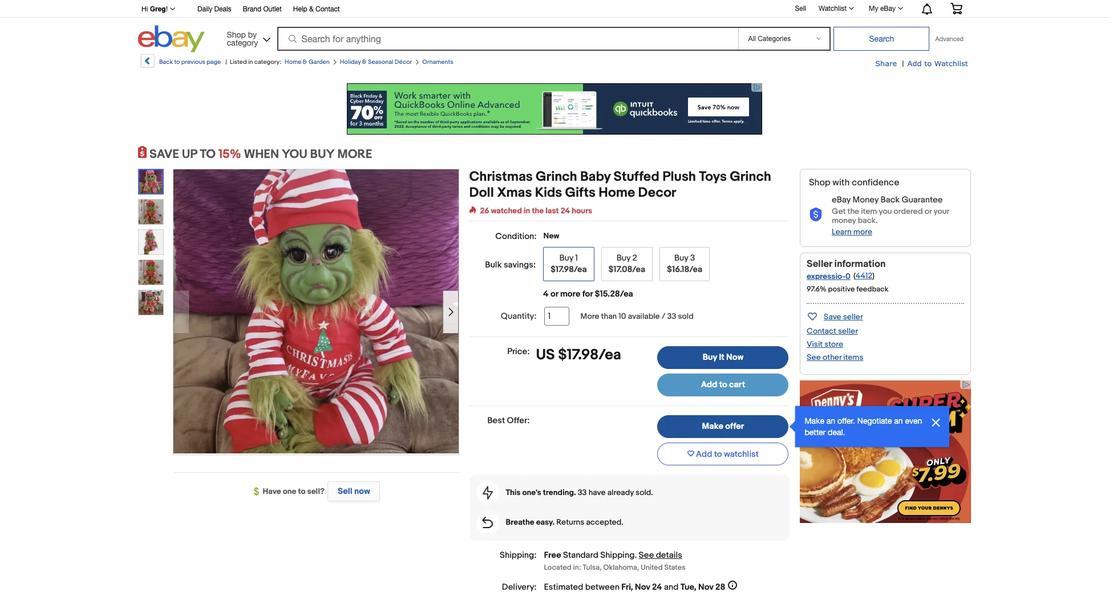 Task type: describe. For each thing, give the bounding box(es) containing it.
add to watchlist button
[[658, 443, 789, 466]]

your
[[934, 207, 950, 216]]

even
[[906, 417, 923, 426]]

$16.18/ea
[[667, 264, 703, 275]]

available
[[628, 312, 660, 321]]

one
[[283, 487, 297, 497]]

gifts
[[565, 185, 596, 201]]

your shopping cart image
[[950, 3, 964, 14]]

offer
[[726, 421, 744, 432]]

back.
[[858, 216, 878, 225]]

shop for shop with confidence
[[809, 178, 831, 188]]

stuffed
[[614, 169, 660, 185]]

brand outlet link
[[243, 3, 282, 16]]

add to cart
[[701, 380, 746, 390]]

1 an from the left
[[827, 417, 836, 426]]

home & garden link
[[285, 58, 330, 66]]

more inside ebay money back guarantee get the item you ordered or your money back. learn more
[[854, 227, 873, 237]]

ebay money back guarantee get the item you ordered or your money back. learn more
[[832, 195, 950, 237]]

shop by category
[[227, 30, 258, 47]]

Quantity: text field
[[544, 307, 569, 326]]

save seller button
[[807, 310, 863, 323]]

to for cart
[[720, 380, 728, 390]]

sell now link
[[325, 482, 380, 502]]

more
[[338, 147, 372, 162]]

0
[[846, 272, 851, 281]]

)
[[873, 271, 875, 281]]

26 watched in the last 24 hours
[[480, 206, 593, 216]]

sell?
[[307, 487, 325, 497]]

help & contact
[[293, 5, 340, 13]]

| listed in category:
[[226, 58, 281, 66]]

category
[[227, 38, 258, 47]]

sell for sell
[[795, 4, 807, 12]]

make an offer. negotiate an even better deal.
[[805, 417, 923, 437]]

picture 4 of 5 image
[[139, 260, 163, 285]]

15%
[[218, 147, 241, 162]]

24
[[561, 206, 570, 216]]

seller information expressio-0 ( 4412 ) 97.6% positive feedback
[[807, 259, 889, 294]]

outlet
[[263, 5, 282, 13]]

previous
[[181, 58, 205, 66]]

or inside ebay money back guarantee get the item you ordered or your money back. learn more
[[925, 207, 932, 216]]

best offer:
[[488, 416, 530, 426]]

advanced
[[936, 35, 964, 42]]

1 horizontal spatial |
[[903, 59, 904, 68]]

buy 2 $17.08/ea
[[609, 253, 646, 275]]

contact seller visit store see other items
[[807, 326, 864, 362]]

picture 5 of 5 image
[[139, 291, 163, 315]]

bulk savings:
[[485, 260, 536, 271]]

seller
[[807, 259, 833, 270]]

0 horizontal spatial home
[[285, 58, 302, 66]]

2 grinch from the left
[[730, 169, 772, 185]]

& for contact
[[309, 5, 314, 13]]

ebay inside ebay money back guarantee get the item you ordered or your money back. learn more
[[832, 195, 851, 205]]

baby
[[580, 169, 611, 185]]

/
[[662, 312, 666, 321]]

free
[[544, 550, 562, 561]]

home & garden
[[285, 58, 330, 66]]

buy for buy 2
[[617, 253, 631, 264]]

items
[[844, 353, 864, 362]]

back to previous page
[[159, 58, 221, 66]]

standard shipping . see details
[[563, 550, 683, 561]]

have
[[589, 488, 606, 498]]

save
[[824, 312, 842, 322]]

learn
[[832, 227, 852, 237]]

sold.
[[636, 488, 653, 498]]

returns
[[557, 518, 585, 527]]

page
[[207, 58, 221, 66]]

located in: tulsa, oklahoma, united states
[[544, 563, 686, 572]]

better
[[805, 428, 826, 437]]

doll
[[470, 185, 494, 201]]

positive
[[828, 285, 855, 294]]

confidence
[[852, 178, 900, 188]]

the inside ebay money back guarantee get the item you ordered or your money back. learn more
[[848, 207, 860, 216]]

garden
[[309, 58, 330, 66]]

now
[[354, 486, 370, 497]]

us $17.98/ea
[[536, 346, 621, 364]]

make an offer. negotiate an even better deal. tooltip
[[796, 406, 950, 448]]

add for add to cart
[[701, 380, 718, 390]]

account navigation
[[135, 0, 972, 18]]

for
[[583, 289, 593, 300]]

information
[[835, 259, 886, 270]]

savings:
[[504, 260, 536, 271]]

visit store link
[[807, 340, 844, 349]]

back inside back to previous page link
[[159, 58, 173, 66]]

watchlist inside account navigation
[[819, 5, 847, 13]]

states
[[665, 563, 686, 572]]

negotiate
[[858, 417, 892, 426]]

help & contact link
[[293, 3, 340, 16]]

shop by category banner
[[135, 0, 972, 55]]

tulsa,
[[583, 563, 602, 572]]

my
[[869, 5, 879, 13]]

save up to 15% when you buy more
[[150, 147, 372, 162]]

xmas
[[497, 185, 532, 201]]

item
[[861, 207, 878, 216]]

make offer link
[[658, 416, 789, 438]]

kids
[[535, 185, 562, 201]]

shipping:
[[500, 550, 537, 561]]

christmas grinch baby stuffed plush toys grinch doll xmas kids gifts home decor
[[470, 169, 772, 201]]

christmas grinch baby stuffed plush toys grinch doll xmas kids gifts home decor - picture 1 of 5 image
[[174, 168, 459, 454]]

1 vertical spatial $17.98/ea
[[558, 346, 621, 364]]

add to cart link
[[658, 374, 789, 397]]

new
[[544, 231, 560, 241]]

contact inside contact seller visit store see other items
[[807, 326, 837, 336]]

seasonal
[[368, 58, 394, 66]]

0 vertical spatial advertisement region
[[347, 83, 763, 135]]



Task type: vqa. For each thing, say whether or not it's contained in the screenshot.
right in
yes



Task type: locate. For each thing, give the bounding box(es) containing it.
the left 'last'
[[532, 206, 544, 216]]

picture 3 of 5 image
[[139, 230, 163, 255]]

buy inside buy 2 $17.08/ea
[[617, 253, 631, 264]]

shop left with
[[809, 178, 831, 188]]

1 horizontal spatial ebay
[[881, 5, 896, 13]]

share button
[[876, 58, 897, 69]]

more left the 'for'
[[560, 289, 581, 300]]

to left previous
[[174, 58, 180, 66]]

contact inside help & contact link
[[316, 5, 340, 13]]

holiday & seasonal décor
[[340, 58, 412, 66]]

have
[[263, 487, 281, 497]]

contact seller link
[[807, 326, 858, 336]]

0 horizontal spatial make
[[702, 421, 724, 432]]

this
[[506, 488, 521, 498]]

1 vertical spatial ebay
[[832, 195, 851, 205]]

hi greg !
[[142, 5, 168, 13]]

trending.
[[543, 488, 576, 498]]

sell inside account navigation
[[795, 4, 807, 12]]

add left cart
[[701, 380, 718, 390]]

1 horizontal spatial home
[[599, 185, 636, 201]]

0 vertical spatial $17.98/ea
[[551, 264, 587, 275]]

make inside make offer link
[[702, 421, 724, 432]]

buy inside buy 3 $16.18/ea
[[675, 253, 689, 264]]

0 vertical spatial home
[[285, 58, 302, 66]]

| right share 'button'
[[903, 59, 904, 68]]

add to watchlist link
[[908, 58, 969, 69]]

1 horizontal spatial 33
[[668, 312, 677, 321]]

hours
[[572, 206, 593, 216]]

0 vertical spatial 33
[[668, 312, 677, 321]]

2 horizontal spatial &
[[362, 58, 367, 66]]

0 vertical spatial see
[[807, 353, 821, 362]]

in:
[[573, 563, 581, 572]]

cart
[[729, 380, 746, 390]]

1 horizontal spatial more
[[854, 227, 873, 237]]

1 horizontal spatial or
[[925, 207, 932, 216]]

seller down save seller
[[839, 326, 858, 336]]

4412
[[856, 271, 873, 281]]

contact up visit store link
[[807, 326, 837, 336]]

more down back.
[[854, 227, 873, 237]]

1 horizontal spatial grinch
[[730, 169, 772, 185]]

picture 2 of 5 image
[[139, 200, 163, 224]]

1 horizontal spatial watchlist
[[935, 59, 969, 68]]

1 horizontal spatial contact
[[807, 326, 837, 336]]

1 grinch from the left
[[536, 169, 577, 185]]

(
[[854, 271, 856, 281]]

to down the advanced link at the top right of the page
[[925, 59, 932, 68]]

0 horizontal spatial shop
[[227, 30, 246, 39]]

1 vertical spatial in
[[524, 206, 530, 216]]

buy left the 3
[[675, 253, 689, 264]]

& for seasonal
[[362, 58, 367, 66]]

an
[[827, 417, 836, 426], [895, 417, 903, 426]]

buy left the it
[[703, 352, 718, 363]]

back left previous
[[159, 58, 173, 66]]

or
[[925, 207, 932, 216], [551, 289, 559, 300]]

0 horizontal spatial sell
[[338, 486, 353, 497]]

none submit inside the shop by category banner
[[834, 27, 930, 51]]

in inside "us $17.98/ea" main content
[[524, 206, 530, 216]]

more inside "us $17.98/ea" main content
[[560, 289, 581, 300]]

home
[[285, 58, 302, 66], [599, 185, 636, 201]]

with details__icon image
[[809, 208, 823, 222], [483, 486, 493, 500], [482, 517, 493, 529]]

save seller
[[824, 312, 863, 322]]

in for listed
[[248, 58, 253, 66]]

0 vertical spatial back
[[159, 58, 173, 66]]

than
[[601, 312, 617, 321]]

ornaments link
[[423, 58, 454, 66]]

0 vertical spatial in
[[248, 58, 253, 66]]

0 vertical spatial or
[[925, 207, 932, 216]]

buy inside buy 1 $17.98/ea
[[560, 253, 574, 264]]

it
[[719, 352, 725, 363]]

make for make offer
[[702, 421, 724, 432]]

add inside share | add to watchlist
[[908, 59, 922, 68]]

1 horizontal spatial back
[[881, 195, 900, 205]]

or inside "us $17.98/ea" main content
[[551, 289, 559, 300]]

0 horizontal spatial &
[[303, 58, 307, 66]]

to
[[174, 58, 180, 66], [925, 59, 932, 68], [720, 380, 728, 390], [715, 449, 722, 460], [298, 487, 306, 497]]

0 horizontal spatial |
[[226, 58, 227, 66]]

buy it now
[[703, 352, 744, 363]]

watched
[[491, 206, 522, 216]]

with details__icon image for breathe easy.
[[482, 517, 493, 529]]

advertisement region
[[347, 83, 763, 135], [800, 381, 972, 523]]

4
[[543, 289, 549, 300]]

with details__icon image left "this"
[[483, 486, 493, 500]]

1 horizontal spatial see
[[807, 353, 821, 362]]

an left even
[[895, 417, 903, 426]]

more than 10 available / 33 sold
[[581, 312, 694, 321]]

dollar sign image
[[254, 488, 263, 497]]

watchlist
[[724, 449, 759, 460]]

0 vertical spatial add
[[908, 59, 922, 68]]

home right gifts
[[599, 185, 636, 201]]

buy
[[310, 147, 335, 162]]

you
[[879, 207, 892, 216]]

with details__icon image for this one's trending.
[[483, 486, 493, 500]]

décor
[[395, 58, 412, 66]]

make up better
[[805, 417, 825, 426]]

add
[[908, 59, 922, 68], [701, 380, 718, 390], [696, 449, 713, 460]]

0 vertical spatial watchlist
[[819, 5, 847, 13]]

buy for buy 1
[[560, 253, 574, 264]]

help
[[293, 5, 308, 13]]

0 horizontal spatial watchlist
[[819, 5, 847, 13]]

sell left now
[[338, 486, 353, 497]]

& for garden
[[303, 58, 307, 66]]

the inside "us $17.98/ea" main content
[[532, 206, 544, 216]]

deals
[[214, 5, 232, 13]]

0 horizontal spatial see
[[639, 550, 654, 561]]

$17.98/ea
[[551, 264, 587, 275], [558, 346, 621, 364]]

shop for shop by category
[[227, 30, 246, 39]]

0 vertical spatial with details__icon image
[[809, 208, 823, 222]]

expressio-0 link
[[807, 272, 851, 281]]

$15.28/ea
[[595, 289, 633, 300]]

2 vertical spatial with details__icon image
[[482, 517, 493, 529]]

1
[[576, 253, 578, 264]]

see down visit
[[807, 353, 821, 362]]

buy inside 'buy it now' link
[[703, 352, 718, 363]]

sell left the watchlist link
[[795, 4, 807, 12]]

sell
[[795, 4, 807, 12], [338, 486, 353, 497]]

back up you
[[881, 195, 900, 205]]

& right the help
[[309, 5, 314, 13]]

0 vertical spatial seller
[[843, 312, 863, 322]]

buy left the 1
[[560, 253, 574, 264]]

Search for anything text field
[[279, 28, 737, 50]]

toys
[[699, 169, 727, 185]]

add inside button
[[696, 449, 713, 460]]

buy for buy 3
[[675, 253, 689, 264]]

to inside share | add to watchlist
[[925, 59, 932, 68]]

make inside make an offer. negotiate an even better deal.
[[805, 417, 825, 426]]

& right holiday on the top left of the page
[[362, 58, 367, 66]]

with details__icon image left get
[[809, 208, 823, 222]]

1 vertical spatial advertisement region
[[800, 381, 972, 523]]

add for add to watchlist
[[696, 449, 713, 460]]

1 vertical spatial seller
[[839, 326, 858, 336]]

up
[[182, 147, 197, 162]]

in right listed
[[248, 58, 253, 66]]

back to previous page link
[[140, 54, 221, 72]]

None submit
[[834, 27, 930, 51]]

seller right save
[[843, 312, 863, 322]]

standard
[[563, 550, 599, 561]]

2 vertical spatial add
[[696, 449, 713, 460]]

1 vertical spatial home
[[599, 185, 636, 201]]

money
[[832, 216, 857, 225]]

2 the from the left
[[848, 207, 860, 216]]

1 horizontal spatial an
[[895, 417, 903, 426]]

or down guarantee
[[925, 207, 932, 216]]

make for make an offer. negotiate an even better deal.
[[805, 417, 825, 426]]

expressio-
[[807, 272, 846, 281]]

us $17.98/ea main content
[[470, 169, 790, 592]]

offer:
[[507, 416, 530, 426]]

seller for save
[[843, 312, 863, 322]]

category:
[[254, 58, 281, 66]]

0 horizontal spatial in
[[248, 58, 253, 66]]

holiday
[[340, 58, 361, 66]]

33 left the have on the right bottom of the page
[[578, 488, 587, 498]]

grinch right toys
[[730, 169, 772, 185]]

my ebay link
[[863, 2, 909, 15]]

an up deal.
[[827, 417, 836, 426]]

ornaments
[[423, 58, 454, 66]]

to inside button
[[715, 449, 722, 460]]

buy it now link
[[658, 346, 789, 369]]

visit
[[807, 340, 823, 349]]

1 vertical spatial more
[[560, 289, 581, 300]]

2 an from the left
[[895, 417, 903, 426]]

0 vertical spatial sell
[[795, 4, 807, 12]]

add down make offer link
[[696, 449, 713, 460]]

0 horizontal spatial contact
[[316, 5, 340, 13]]

1 vertical spatial shop
[[809, 178, 831, 188]]

ebay inside my ebay link
[[881, 5, 896, 13]]

to for watchlist
[[715, 449, 722, 460]]

seller inside button
[[843, 312, 863, 322]]

0 horizontal spatial advertisement region
[[347, 83, 763, 135]]

0 vertical spatial more
[[854, 227, 873, 237]]

& left garden
[[303, 58, 307, 66]]

contact
[[316, 5, 340, 13], [807, 326, 837, 336]]

buy left 2
[[617, 253, 631, 264]]

watchlist inside share | add to watchlist
[[935, 59, 969, 68]]

contact right the help
[[316, 5, 340, 13]]

1 vertical spatial watchlist
[[935, 59, 969, 68]]

0 horizontal spatial the
[[532, 206, 544, 216]]

price:
[[508, 346, 530, 357]]

2
[[633, 253, 638, 264]]

0 vertical spatial shop
[[227, 30, 246, 39]]

home right category:
[[285, 58, 302, 66]]

details
[[656, 550, 683, 561]]

in for watched
[[524, 206, 530, 216]]

ebay right my
[[881, 5, 896, 13]]

0 vertical spatial contact
[[316, 5, 340, 13]]

see right .
[[639, 550, 654, 561]]

0 horizontal spatial ebay
[[832, 195, 851, 205]]

shipping
[[601, 550, 635, 561]]

1 horizontal spatial sell
[[795, 4, 807, 12]]

buy 3 $16.18/ea
[[667, 253, 703, 275]]

0 horizontal spatial more
[[560, 289, 581, 300]]

watchlist down advanced
[[935, 59, 969, 68]]

have one to sell?
[[263, 487, 325, 497]]

to left cart
[[720, 380, 728, 390]]

daily deals
[[198, 5, 232, 13]]

with details__icon image for ebay money back guarantee
[[809, 208, 823, 222]]

sell link
[[790, 4, 812, 12]]

& inside account navigation
[[309, 5, 314, 13]]

0 horizontal spatial an
[[827, 417, 836, 426]]

back inside ebay money back guarantee get the item you ordered or your money back. learn more
[[881, 195, 900, 205]]

when
[[244, 147, 279, 162]]

watchlist right sell link
[[819, 5, 847, 13]]

0 horizontal spatial back
[[159, 58, 173, 66]]

4 or more for $15.28/ea
[[543, 289, 633, 300]]

picture 1 of 5 image
[[139, 170, 163, 194]]

seller
[[843, 312, 863, 322], [839, 326, 858, 336]]

ebay up get
[[832, 195, 851, 205]]

with details__icon image left breathe
[[482, 517, 493, 529]]

united
[[641, 563, 663, 572]]

back
[[159, 58, 173, 66], [881, 195, 900, 205]]

plush
[[663, 169, 696, 185]]

home inside christmas grinch baby stuffed plush toys grinch doll xmas kids gifts home decor
[[599, 185, 636, 201]]

to for previous
[[174, 58, 180, 66]]

10
[[619, 312, 627, 321]]

1 the from the left
[[532, 206, 544, 216]]

this one's trending. 33 have already sold.
[[506, 488, 653, 498]]

$17.98/ea down the 1
[[551, 264, 587, 275]]

0 horizontal spatial 33
[[578, 488, 587, 498]]

make left 'offer'
[[702, 421, 724, 432]]

1 horizontal spatial the
[[848, 207, 860, 216]]

1 vertical spatial contact
[[807, 326, 837, 336]]

1 vertical spatial add
[[701, 380, 718, 390]]

0 horizontal spatial or
[[551, 289, 559, 300]]

1 horizontal spatial advertisement region
[[800, 381, 972, 523]]

1 vertical spatial see
[[639, 550, 654, 561]]

0 vertical spatial ebay
[[881, 5, 896, 13]]

1 vertical spatial with details__icon image
[[483, 486, 493, 500]]

or right 4
[[551, 289, 559, 300]]

seller inside contact seller visit store see other items
[[839, 326, 858, 336]]

$17.98/ea down more
[[558, 346, 621, 364]]

ordered
[[894, 207, 923, 216]]

1 vertical spatial sell
[[338, 486, 353, 497]]

shop inside shop by category
[[227, 30, 246, 39]]

97.6%
[[807, 285, 827, 294]]

1 vertical spatial or
[[551, 289, 559, 300]]

to right one
[[298, 487, 306, 497]]

see
[[807, 353, 821, 362], [639, 550, 654, 561]]

the right get
[[848, 207, 860, 216]]

see inside contact seller visit store see other items
[[807, 353, 821, 362]]

33 right / at the bottom right
[[668, 312, 677, 321]]

learn more link
[[832, 227, 873, 237]]

seller for contact
[[839, 326, 858, 336]]

deal.
[[828, 428, 846, 437]]

sell for sell now
[[338, 486, 353, 497]]

grinch up 'last'
[[536, 169, 577, 185]]

1 horizontal spatial make
[[805, 417, 825, 426]]

my ebay
[[869, 5, 896, 13]]

to left watchlist
[[715, 449, 722, 460]]

in
[[248, 58, 253, 66], [524, 206, 530, 216]]

get
[[832, 207, 846, 216]]

decor
[[638, 185, 677, 201]]

offer.
[[838, 417, 856, 426]]

add right share
[[908, 59, 922, 68]]

in right the watched
[[524, 206, 530, 216]]

1 vertical spatial 33
[[578, 488, 587, 498]]

watchlist
[[819, 5, 847, 13], [935, 59, 969, 68]]

1 horizontal spatial shop
[[809, 178, 831, 188]]

1 horizontal spatial in
[[524, 206, 530, 216]]

1 vertical spatial back
[[881, 195, 900, 205]]

0 horizontal spatial grinch
[[536, 169, 577, 185]]

see inside "us $17.98/ea" main content
[[639, 550, 654, 561]]

1 horizontal spatial &
[[309, 5, 314, 13]]

| left listed
[[226, 58, 227, 66]]

shop left by
[[227, 30, 246, 39]]



